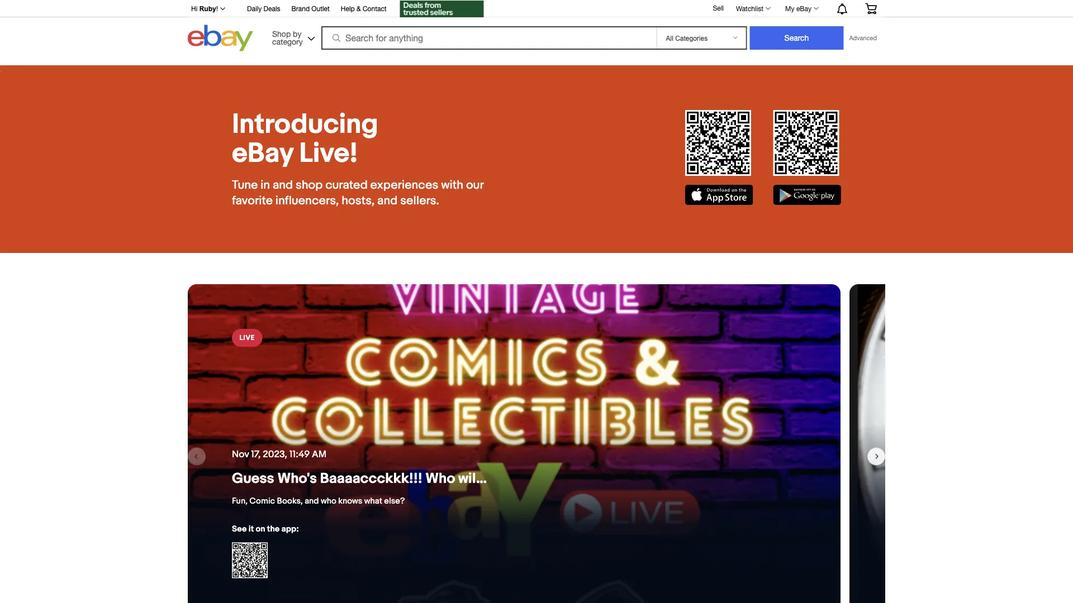 Task type: describe. For each thing, give the bounding box(es) containing it.
auction
[[549, 471, 600, 488]]

see
[[232, 525, 247, 535]]

get the coupon image
[[400, 1, 484, 17]]

curated
[[325, 178, 368, 192]]

none submit inside 'shop by category' banner
[[750, 26, 844, 50]]

.01
[[528, 471, 545, 488]]

shop by category button
[[267, 25, 317, 49]]

advanced link
[[844, 27, 883, 49]]

outlet
[[312, 5, 330, 13]]

your shopping cart image
[[865, 3, 878, 14]]

shop
[[272, 29, 291, 38]]

favorite
[[232, 193, 273, 208]]

watchlist
[[736, 4, 764, 12]]

hi
[[191, 5, 197, 13]]

help & contact
[[341, 5, 387, 13]]

ruby
[[199, 5, 216, 13]]

2 horizontal spatial and
[[377, 193, 398, 208]]

nov 17, 2023, 11:49 am
[[232, 449, 326, 461]]

on
[[256, 525, 265, 535]]

tune
[[232, 178, 258, 192]]

introducing
[[232, 108, 378, 141]]

shop
[[296, 178, 323, 192]]

introducing ebay live!
[[232, 108, 378, 170]]

in
[[261, 178, 270, 192]]

knows
[[338, 497, 362, 507]]

guess
[[232, 471, 274, 488]]

hosts,
[[342, 193, 375, 208]]

daily deals
[[247, 5, 280, 13]]

2023,
[[263, 449, 287, 461]]

introducing<br/>ebay live! element
[[232, 108, 505, 170]]

today?
[[636, 471, 682, 488]]

books,
[[277, 497, 303, 507]]

influencers,
[[275, 193, 339, 208]]

live!
[[299, 137, 358, 170]]

shop by category
[[272, 29, 303, 46]]

will
[[458, 471, 480, 488]]

brand outlet link
[[292, 3, 330, 15]]

sell
[[713, 4, 724, 12]]

baaaaccckkk!!!
[[320, 471, 422, 488]]

ebay for introducing
[[232, 137, 293, 170]]

who
[[426, 471, 455, 488]]

advanced
[[849, 34, 877, 42]]

watchlist link
[[730, 2, 776, 15]]

0 horizontal spatial qrcode image
[[232, 543, 268, 579]]

brand outlet
[[292, 5, 330, 13]]

ebay for my
[[796, 4, 812, 12]]

it
[[249, 525, 254, 535]]

else?
[[384, 497, 405, 507]]

Search for anything text field
[[323, 27, 654, 49]]

by
[[293, 29, 301, 38]]



Task type: locate. For each thing, give the bounding box(es) containing it.
account navigation
[[185, 0, 885, 19]]

our
[[466, 178, 484, 192]]

help
[[341, 5, 355, 13]]

who
[[321, 497, 336, 507]]

sell link
[[708, 4, 729, 12]]

app:
[[281, 525, 299, 535]]

tune in and shop curated experiences with our favorite influencers, hosts, and sellers.
[[232, 178, 484, 208]]

and left "who" on the bottom of the page
[[305, 497, 319, 507]]

my ebay
[[785, 4, 812, 12]]

1 horizontal spatial ebay
[[796, 4, 812, 12]]

experiences
[[370, 178, 438, 192]]

daily
[[247, 5, 262, 13]]

fun,
[[232, 497, 248, 507]]

and down experiences
[[377, 193, 398, 208]]

the right be
[[503, 471, 525, 488]]

the
[[503, 471, 525, 488], [267, 525, 280, 535]]

17,
[[251, 449, 261, 461]]

deals
[[264, 5, 280, 13]]

nov
[[232, 449, 249, 461]]

live
[[240, 334, 255, 343]]

ebay
[[796, 4, 812, 12], [232, 137, 293, 170]]

ebay up the in
[[232, 137, 293, 170]]

comic
[[249, 497, 275, 507]]

0 vertical spatial ebay
[[796, 4, 812, 12]]

None submit
[[750, 26, 844, 50]]

be
[[483, 471, 500, 488]]

ebay right my
[[796, 4, 812, 12]]

11:49
[[289, 449, 310, 461]]

1 horizontal spatial and
[[305, 497, 319, 507]]

1 vertical spatial ebay
[[232, 137, 293, 170]]

2 vertical spatial and
[[305, 497, 319, 507]]

see it on the app:
[[232, 525, 299, 535]]

what
[[364, 497, 382, 507]]

who's
[[277, 471, 317, 488]]

king
[[603, 471, 633, 488]]

and
[[273, 178, 293, 192], [377, 193, 398, 208], [305, 497, 319, 507]]

help & contact link
[[341, 3, 387, 15]]

fun, comic books, and who knows what else?
[[232, 497, 405, 507]]

0 vertical spatial the
[[503, 471, 525, 488]]

1 horizontal spatial qrcode image
[[685, 110, 751, 176]]

1 vertical spatial the
[[267, 525, 280, 535]]

and right the in
[[273, 178, 293, 192]]

sellers.
[[400, 193, 439, 208]]

guess who's baaaaccckkk!!! who will be the .01 auction king today?
[[232, 471, 682, 488]]

daily deals link
[[247, 3, 280, 15]]

my ebay link
[[779, 2, 824, 15]]

contact
[[363, 5, 387, 13]]

0 vertical spatial and
[[273, 178, 293, 192]]

ebay inside introducing ebay live!
[[232, 137, 293, 170]]

qrcode image
[[685, 110, 751, 176], [773, 110, 839, 176], [232, 543, 268, 579]]

0 horizontal spatial and
[[273, 178, 293, 192]]

hi ruby !
[[191, 5, 218, 13]]

0 horizontal spatial ebay
[[232, 137, 293, 170]]

my
[[785, 4, 795, 12]]

brand
[[292, 5, 310, 13]]

shop by category banner
[[185, 0, 885, 65]]

2 horizontal spatial qrcode image
[[773, 110, 839, 176]]

am
[[312, 449, 326, 461]]

category
[[272, 37, 303, 46]]

0 horizontal spatial the
[[267, 525, 280, 535]]

1 horizontal spatial the
[[503, 471, 525, 488]]

1 vertical spatial and
[[377, 193, 398, 208]]

&
[[357, 5, 361, 13]]

the right 'on' in the bottom of the page
[[267, 525, 280, 535]]

!
[[216, 5, 218, 13]]

with
[[441, 178, 463, 192]]

ebay inside account navigation
[[796, 4, 812, 12]]



Task type: vqa. For each thing, say whether or not it's contained in the screenshot.
Hi Ruby !
yes



